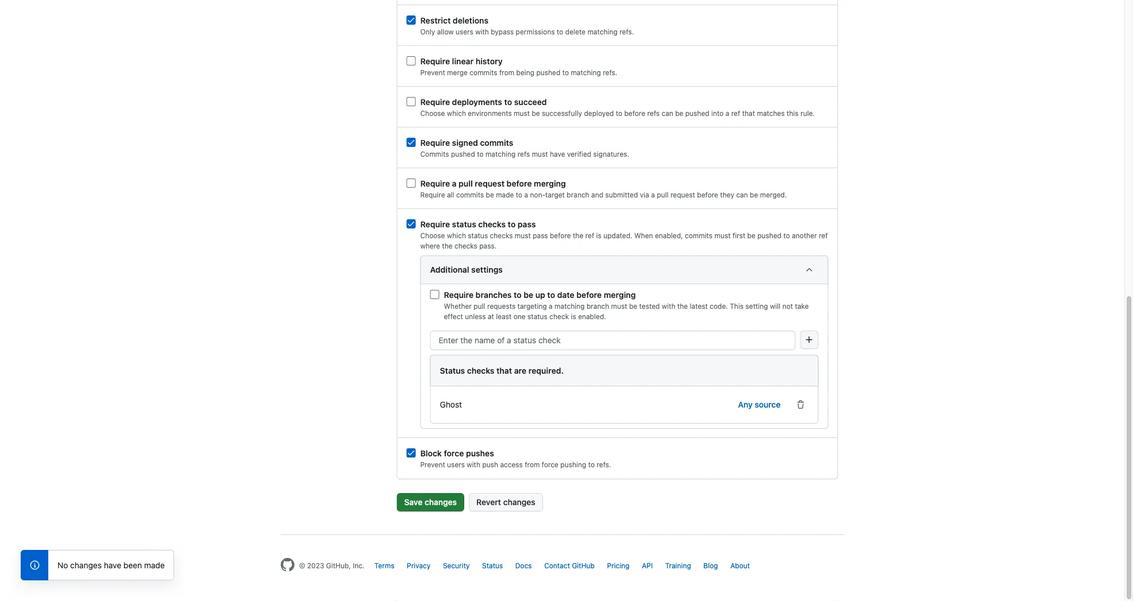 Task type: describe. For each thing, give the bounding box(es) containing it.
signatures.
[[594, 150, 630, 158]]

can inside require a pull request before merging require all commits be made to a non-target branch and submitted via a pull request before they can be merged.
[[737, 191, 748, 199]]

successfully
[[542, 109, 582, 117]]

to up the environments
[[505, 97, 512, 107]]

only
[[421, 28, 435, 36]]

save changes
[[404, 498, 457, 508]]

signed
[[452, 138, 478, 147]]

be left up
[[524, 290, 534, 300]]

security
[[443, 562, 470, 570]]

latest
[[690, 302, 708, 310]]

2 horizontal spatial pull
[[657, 191, 669, 199]]

commits inside require signed commits commits pushed to matching refs must have verified signatures.
[[480, 138, 514, 147]]

save
[[404, 498, 423, 508]]

to up targeting at the left bottom
[[514, 290, 522, 300]]

non-
[[530, 191, 546, 199]]

additional
[[430, 265, 469, 275]]

and
[[592, 191, 604, 199]]

restrict
[[421, 16, 451, 25]]

Require a pull request before merging checkbox
[[407, 179, 416, 188]]

add selected status checks image
[[805, 336, 814, 345]]

contact github
[[545, 562, 595, 570]]

blog link
[[704, 562, 718, 570]]

are
[[514, 366, 527, 376]]

a up all
[[452, 179, 457, 188]]

Require linear history checkbox
[[407, 56, 416, 66]]

refs inside "require deployments to succeed choose which environments must be successfully deployed to before refs can be pushed into a ref that matches this rule."
[[648, 109, 660, 117]]

not
[[783, 302, 794, 310]]

linear
[[452, 56, 474, 66]]

updated.
[[604, 232, 633, 240]]

enabled.
[[578, 313, 606, 321]]

changes for save changes
[[425, 498, 457, 508]]

status for status link
[[482, 562, 503, 570]]

any source
[[739, 400, 781, 410]]

pricing
[[607, 562, 630, 570]]

all
[[447, 191, 455, 199]]

inc.
[[353, 562, 365, 570]]

branch for require a pull request before merging
[[567, 191, 590, 199]]

which inside "require deployments to succeed choose which environments must be successfully deployed to before refs can be pushed into a ref that matches this rule."
[[447, 109, 466, 117]]

permissions
[[516, 28, 555, 36]]

a left non-
[[525, 191, 528, 199]]

0 horizontal spatial force
[[444, 449, 464, 459]]

terms
[[375, 562, 395, 570]]

choose inside require status checks to pass choose which status checks must pass before the ref is updated. when enabled, commits must first be pushed to another ref where the checks pass.
[[421, 232, 445, 240]]

0 vertical spatial pass
[[518, 220, 536, 229]]

have
[[550, 150, 566, 158]]

with inside require branches to be up to date before merging whether pull requests targeting a matching branch must be tested with the latest code. this setting will not take effect unless at least one status check is enabled.
[[662, 302, 676, 310]]

targeting
[[518, 302, 547, 310]]

they
[[721, 191, 735, 199]]

made
[[496, 191, 514, 199]]

pushes
[[466, 449, 494, 459]]

matching inside require branches to be up to date before merging whether pull requests targeting a matching branch must be tested with the latest code. this setting will not take effect unless at least one status check is enabled.
[[555, 302, 585, 310]]

refs. inside block force pushes prevent users with push access from force pushing to refs.
[[597, 461, 611, 469]]

allow
[[437, 28, 454, 36]]

©
[[299, 562, 305, 570]]

prevent for require
[[421, 68, 445, 76]]

Restrict deletions checkbox
[[407, 16, 416, 25]]

1 vertical spatial pass
[[533, 232, 548, 240]]

verified
[[567, 150, 592, 158]]

before inside "require deployments to succeed choose which environments must be successfully deployed to before refs can be pushed into a ref that matches this rule."
[[625, 109, 646, 117]]

from inside require linear history prevent merge commits from being pushed to matching refs.
[[500, 68, 515, 76]]

merged.
[[760, 191, 787, 199]]

at
[[488, 313, 494, 321]]

require for require linear history
[[421, 56, 450, 66]]

be inside require status checks to pass choose which status checks must pass before the ref is updated. when enabled, commits must first be pushed to another ref where the checks pass.
[[748, 232, 756, 240]]

contact github link
[[545, 562, 595, 570]]

refs. for require linear history
[[603, 68, 618, 76]]

must inside "require deployments to succeed choose which environments must be successfully deployed to before refs can be pushed into a ref that matches this rule."
[[514, 109, 530, 117]]

Require deployments to succeed checkbox
[[407, 97, 416, 106]]

check
[[550, 313, 569, 321]]

to right up
[[548, 290, 555, 300]]

matching inside require signed commits commits pushed to matching refs must have verified signatures.
[[486, 150, 516, 158]]

users for deletions
[[456, 28, 474, 36]]

setting
[[746, 302, 768, 310]]

access
[[500, 461, 523, 469]]

being
[[517, 68, 535, 76]]

a right via
[[652, 191, 655, 199]]

require a pull request before merging require all commits be made to a non-target branch and submitted via a pull request before they can be merged.
[[421, 179, 787, 199]]

status link
[[482, 562, 503, 570]]

into
[[712, 109, 724, 117]]

require linear history prevent merge commits from being pushed to matching refs.
[[421, 56, 618, 76]]

pushing
[[561, 461, 587, 469]]

another
[[792, 232, 817, 240]]

to inside 'restrict deletions only allow users with bypass permissions to delete matching refs.'
[[557, 28, 564, 36]]

to left another
[[784, 232, 790, 240]]

take
[[795, 302, 809, 310]]

pushed inside require status checks to pass choose which status checks must pass before the ref is updated. when enabled, commits must first be pushed to another ref where the checks pass.
[[758, 232, 782, 240]]

deployed
[[584, 109, 614, 117]]

require status checks to pass choose which status checks must pass before the ref is updated. when enabled, commits must first be pushed to another ref where the checks pass.
[[421, 220, 828, 250]]

0 horizontal spatial ref
[[586, 232, 595, 240]]

branch for require branches to be up to date before merging
[[587, 302, 610, 310]]

requests
[[488, 302, 516, 310]]

pushed inside require linear history prevent merge commits from being pushed to matching refs.
[[537, 68, 561, 76]]

effect
[[444, 313, 463, 321]]

settings
[[472, 265, 503, 275]]

unless
[[465, 313, 486, 321]]

to right the deployed
[[616, 109, 623, 117]]

enabled,
[[655, 232, 683, 240]]

0 horizontal spatial the
[[442, 242, 453, 250]]

this
[[730, 302, 744, 310]]

pushed inside "require deployments to succeed choose which environments must be successfully deployed to before refs can be pushed into a ref that matches this rule."
[[686, 109, 710, 117]]

Require signed commits checkbox
[[407, 138, 416, 147]]

succeed
[[514, 97, 547, 107]]

Enter the name of a status check text field
[[438, 335, 795, 346]]

about link
[[731, 562, 750, 570]]

status checks that are required.
[[440, 366, 564, 376]]

Require branches to be up to date before merging checkbox
[[430, 290, 440, 300]]

restrict deletions only allow users with bypass permissions to delete matching refs.
[[421, 16, 634, 36]]

commits inside require status checks to pass choose which status checks must pass before the ref is updated. when enabled, commits must first be pushed to another ref where the checks pass.
[[685, 232, 713, 240]]

api
[[642, 562, 653, 570]]

© 2023 github, inc.
[[299, 562, 365, 570]]

api link
[[642, 562, 653, 570]]

whether
[[444, 302, 472, 310]]

require deployments to succeed choose which environments must be successfully deployed to before refs can be pushed into a ref that matches this rule.
[[421, 97, 815, 117]]

revert changes
[[477, 498, 536, 508]]

a inside require branches to be up to date before merging whether pull requests targeting a matching branch must be tested with the latest code. this setting will not take effect unless at least one status check is enabled.
[[549, 302, 553, 310]]

footer containing © 2023 github, inc.
[[272, 535, 853, 601]]

docs
[[516, 562, 532, 570]]

with for restrict deletions
[[476, 28, 489, 36]]

history
[[476, 56, 503, 66]]



Task type: locate. For each thing, give the bounding box(es) containing it.
must left first
[[715, 232, 731, 240]]

0 vertical spatial status
[[440, 366, 465, 376]]

0 vertical spatial users
[[456, 28, 474, 36]]

require up whether
[[444, 290, 474, 300]]

a inside "require deployments to succeed choose which environments must be successfully deployed to before refs can be pushed into a ref that matches this rule."
[[726, 109, 730, 117]]

bypass
[[491, 28, 514, 36]]

matching up made
[[486, 150, 516, 158]]

matches
[[757, 109, 785, 117]]

1 prevent from the top
[[421, 68, 445, 76]]

be right first
[[748, 232, 756, 240]]

0 vertical spatial that
[[743, 109, 756, 117]]

0 vertical spatial choose
[[421, 109, 445, 117]]

pull inside require branches to be up to date before merging whether pull requests targeting a matching branch must be tested with the latest code. this setting will not take effect unless at least one status check is enabled.
[[474, 302, 486, 310]]

deployments
[[452, 97, 502, 107]]

2 horizontal spatial ref
[[819, 232, 828, 240]]

1 vertical spatial the
[[442, 242, 453, 250]]

1 horizontal spatial ref
[[732, 109, 741, 117]]

be left into
[[676, 109, 684, 117]]

require for require deployments to succeed
[[421, 97, 450, 107]]

can left into
[[662, 109, 674, 117]]

the right where
[[442, 242, 453, 250]]

0 vertical spatial refs
[[648, 109, 660, 117]]

2 vertical spatial refs.
[[597, 461, 611, 469]]

ref
[[732, 109, 741, 117], [586, 232, 595, 240], [819, 232, 828, 240]]

is inside require status checks to pass choose which status checks must pass before the ref is updated. when enabled, commits must first be pushed to another ref where the checks pass.
[[597, 232, 602, 240]]

2 vertical spatial status
[[528, 313, 548, 321]]

ref right into
[[732, 109, 741, 117]]

commits inside require a pull request before merging require all commits be made to a non-target branch and submitted via a pull request before they can be merged.
[[456, 191, 484, 199]]

1 vertical spatial refs.
[[603, 68, 618, 76]]

refs inside require signed commits commits pushed to matching refs must have verified signatures.
[[518, 150, 530, 158]]

footer
[[272, 535, 853, 601]]

users inside block force pushes prevent users with push access from force pushing to refs.
[[447, 461, 465, 469]]

environments
[[468, 109, 512, 117]]

require up all
[[421, 179, 450, 188]]

1 vertical spatial force
[[542, 461, 559, 469]]

status inside footer
[[482, 562, 503, 570]]

pull down signed
[[459, 179, 473, 188]]

the inside require branches to be up to date before merging whether pull requests targeting a matching branch must be tested with the latest code. this setting will not take effect unless at least one status check is enabled.
[[678, 302, 688, 310]]

1 vertical spatial which
[[447, 232, 466, 240]]

commits down the environments
[[480, 138, 514, 147]]

required.
[[529, 366, 564, 376]]

first
[[733, 232, 746, 240]]

to inside require linear history prevent merge commits from being pushed to matching refs.
[[563, 68, 569, 76]]

to down made
[[508, 220, 516, 229]]

1 horizontal spatial the
[[573, 232, 584, 240]]

checks
[[479, 220, 506, 229], [490, 232, 513, 240], [455, 242, 478, 250], [467, 366, 495, 376]]

0 vertical spatial the
[[573, 232, 584, 240]]

before right the deployed
[[625, 109, 646, 117]]

pushed right first
[[758, 232, 782, 240]]

must down non-
[[515, 232, 531, 240]]

collapse image
[[805, 266, 814, 275]]

0 horizontal spatial can
[[662, 109, 674, 117]]

2 vertical spatial the
[[678, 302, 688, 310]]

to right made
[[516, 191, 523, 199]]

to down signed
[[477, 150, 484, 158]]

to right pushing
[[589, 461, 595, 469]]

must down succeed
[[514, 109, 530, 117]]

status up ghost
[[440, 366, 465, 376]]

require up commits
[[421, 138, 450, 147]]

1 choose from the top
[[421, 109, 445, 117]]

is
[[597, 232, 602, 240], [571, 313, 577, 321]]

ref left the updated.
[[586, 232, 595, 240]]

require for require signed commits
[[421, 138, 450, 147]]

2 which from the top
[[447, 232, 466, 240]]

commits inside require linear history prevent merge commits from being pushed to matching refs.
[[470, 68, 498, 76]]

0 horizontal spatial is
[[571, 313, 577, 321]]

1 which from the top
[[447, 109, 466, 117]]

from right access
[[525, 461, 540, 469]]

pass
[[518, 220, 536, 229], [533, 232, 548, 240]]

any source button
[[731, 396, 789, 415]]

the
[[573, 232, 584, 240], [442, 242, 453, 250], [678, 302, 688, 310]]

branch
[[567, 191, 590, 199], [587, 302, 610, 310]]

least
[[496, 313, 512, 321]]

Block force pushes checkbox
[[407, 449, 416, 458]]

with inside block force pushes prevent users with push access from force pushing to refs.
[[467, 461, 481, 469]]

1 vertical spatial refs
[[518, 150, 530, 158]]

must inside require branches to be up to date before merging whether pull requests targeting a matching branch must be tested with the latest code. this setting will not take effect unless at least one status check is enabled.
[[612, 302, 628, 310]]

when
[[635, 232, 653, 240]]

refs. right "delete"
[[620, 28, 634, 36]]

1 vertical spatial can
[[737, 191, 748, 199]]

require for require branches to be up to date before merging
[[444, 290, 474, 300]]

github
[[572, 562, 595, 570]]

require inside require status checks to pass choose which status checks must pass before the ref is updated. when enabled, commits must first be pushed to another ref where the checks pass.
[[421, 220, 450, 229]]

target
[[546, 191, 565, 199]]

before down target
[[550, 232, 571, 240]]

0 horizontal spatial refs
[[518, 150, 530, 158]]

users left push in the bottom of the page
[[447, 461, 465, 469]]

matching down "delete"
[[571, 68, 601, 76]]

before up made
[[507, 179, 532, 188]]

to right being at the left of the page
[[563, 68, 569, 76]]

to
[[557, 28, 564, 36], [563, 68, 569, 76], [505, 97, 512, 107], [616, 109, 623, 117], [477, 150, 484, 158], [516, 191, 523, 199], [508, 220, 516, 229], [784, 232, 790, 240], [514, 290, 522, 300], [548, 290, 555, 300], [589, 461, 595, 469]]

require inside "require deployments to succeed choose which environments must be successfully deployed to before refs can be pushed into a ref that matches this rule."
[[421, 97, 450, 107]]

1 vertical spatial status
[[468, 232, 488, 240]]

users
[[456, 28, 474, 36], [447, 461, 465, 469]]

require inside require signed commits commits pushed to matching refs must have verified signatures.
[[421, 138, 450, 147]]

0 horizontal spatial that
[[497, 366, 512, 376]]

0 horizontal spatial status
[[440, 366, 465, 376]]

be down succeed
[[532, 109, 540, 117]]

choose
[[421, 109, 445, 117], [421, 232, 445, 240]]

users inside 'restrict deletions only allow users with bypass permissions to delete matching refs.'
[[456, 28, 474, 36]]

matching down date
[[555, 302, 585, 310]]

contact
[[545, 562, 570, 570]]

is left the updated.
[[597, 232, 602, 240]]

will
[[770, 302, 781, 310]]

must left 'tested'
[[612, 302, 628, 310]]

2 choose from the top
[[421, 232, 445, 240]]

status left docs
[[482, 562, 503, 570]]

merging up target
[[534, 179, 566, 188]]

pushed inside require signed commits commits pushed to matching refs must have verified signatures.
[[451, 150, 475, 158]]

which
[[447, 109, 466, 117], [447, 232, 466, 240]]

before up the 'enabled.'
[[577, 290, 602, 300]]

1 vertical spatial merging
[[604, 290, 636, 300]]

additional settings
[[430, 265, 503, 275]]

1 vertical spatial prevent
[[421, 461, 445, 469]]

require up where
[[421, 220, 450, 229]]

training link
[[666, 562, 692, 570]]

can inside "require deployments to succeed choose which environments must be successfully deployed to before refs can be pushed into a ref that matches this rule."
[[662, 109, 674, 117]]

2 horizontal spatial the
[[678, 302, 688, 310]]

with down the deletions
[[476, 28, 489, 36]]

Require status checks to pass checkbox
[[407, 220, 416, 229]]

deletions
[[453, 16, 489, 25]]

require signed commits commits pushed to matching refs must have verified signatures.
[[421, 138, 630, 158]]

ghost
[[440, 400, 462, 410]]

pass.
[[480, 242, 497, 250]]

1 vertical spatial request
[[671, 191, 696, 199]]

with inside 'restrict deletions only allow users with bypass permissions to delete matching refs.'
[[476, 28, 489, 36]]

one
[[514, 313, 526, 321]]

1 vertical spatial choose
[[421, 232, 445, 240]]

with
[[476, 28, 489, 36], [662, 302, 676, 310], [467, 461, 481, 469]]

status for status checks that are required.
[[440, 366, 465, 376]]

status inside require branches to be up to date before merging whether pull requests targeting a matching branch must be tested with the latest code. this setting will not take effect unless at least one status check is enabled.
[[528, 313, 548, 321]]

require right require deployments to succeed option
[[421, 97, 450, 107]]

ref inside "require deployments to succeed choose which environments must be successfully deployed to before refs can be pushed into a ref that matches this rule."
[[732, 109, 741, 117]]

1 changes from the left
[[425, 498, 457, 508]]

privacy
[[407, 562, 431, 570]]

branch up the 'enabled.'
[[587, 302, 610, 310]]

1 vertical spatial branch
[[587, 302, 610, 310]]

prevent down block
[[421, 461, 445, 469]]

matching inside require linear history prevent merge commits from being pushed to matching refs.
[[571, 68, 601, 76]]

status
[[440, 366, 465, 376], [482, 562, 503, 570]]

pricing link
[[607, 562, 630, 570]]

2 changes from the left
[[503, 498, 536, 508]]

refs. up "require deployments to succeed choose which environments must be successfully deployed to before refs can be pushed into a ref that matches this rule."
[[603, 68, 618, 76]]

1 horizontal spatial request
[[671, 191, 696, 199]]

0 vertical spatial with
[[476, 28, 489, 36]]

pushed down signed
[[451, 150, 475, 158]]

refs left have
[[518, 150, 530, 158]]

blog
[[704, 562, 718, 570]]

to inside require a pull request before merging require all commits be made to a non-target branch and submitted via a pull request before they can be merged.
[[516, 191, 523, 199]]

is inside require branches to be up to date before merging whether pull requests targeting a matching branch must be tested with the latest code. this setting will not take effect unless at least one status check is enabled.
[[571, 313, 577, 321]]

require right require linear history option
[[421, 56, 450, 66]]

before inside require status checks to pass choose which status checks must pass before the ref is updated. when enabled, commits must first be pushed to another ref where the checks pass.
[[550, 232, 571, 240]]

homepage image
[[281, 559, 295, 573]]

can right "they"
[[737, 191, 748, 199]]

1 horizontal spatial refs
[[648, 109, 660, 117]]

require for require status checks to pass
[[421, 220, 450, 229]]

matching right "delete"
[[588, 28, 618, 36]]

choose up commits
[[421, 109, 445, 117]]

0 vertical spatial pull
[[459, 179, 473, 188]]

is right check at the bottom of page
[[571, 313, 577, 321]]

1 vertical spatial users
[[447, 461, 465, 469]]

pull right via
[[657, 191, 669, 199]]

before
[[625, 109, 646, 117], [507, 179, 532, 188], [698, 191, 719, 199], [550, 232, 571, 240], [577, 290, 602, 300]]

1 horizontal spatial pull
[[474, 302, 486, 310]]

0 vertical spatial from
[[500, 68, 515, 76]]

a right into
[[726, 109, 730, 117]]

that left "are"
[[497, 366, 512, 376]]

commits down history at the top left of page
[[470, 68, 498, 76]]

0 horizontal spatial pull
[[459, 179, 473, 188]]

pull up the unless
[[474, 302, 486, 310]]

merge
[[447, 68, 468, 76]]

be
[[532, 109, 540, 117], [676, 109, 684, 117], [486, 191, 494, 199], [750, 191, 759, 199], [748, 232, 756, 240], [524, 290, 534, 300], [630, 302, 638, 310]]

0 vertical spatial refs.
[[620, 28, 634, 36]]

which up additional
[[447, 232, 466, 240]]

from
[[500, 68, 515, 76], [525, 461, 540, 469]]

1 horizontal spatial is
[[597, 232, 602, 240]]

refs
[[648, 109, 660, 117], [518, 150, 530, 158]]

request
[[475, 179, 505, 188], [671, 191, 696, 199]]

changes right save
[[425, 498, 457, 508]]

users for force
[[447, 461, 465, 469]]

with for block force pushes
[[467, 461, 481, 469]]

github,
[[326, 562, 351, 570]]

be left 'tested'
[[630, 302, 638, 310]]

refs. inside 'restrict deletions only allow users with bypass permissions to delete matching refs.'
[[620, 28, 634, 36]]

branch inside require branches to be up to date before merging whether pull requests targeting a matching branch must be tested with the latest code. this setting will not take effect unless at least one status check is enabled.
[[587, 302, 610, 310]]

to left "delete"
[[557, 28, 564, 36]]

0 horizontal spatial changes
[[425, 498, 457, 508]]

changes for revert changes
[[503, 498, 536, 508]]

branches
[[476, 290, 512, 300]]

that left matches
[[743, 109, 756, 117]]

merging inside require a pull request before merging require all commits be made to a non-target branch and submitted via a pull request before they can be merged.
[[534, 179, 566, 188]]

be left made
[[486, 191, 494, 199]]

status
[[452, 220, 477, 229], [468, 232, 488, 240], [528, 313, 548, 321]]

request up made
[[475, 179, 505, 188]]

2 prevent from the top
[[421, 461, 445, 469]]

0 vertical spatial which
[[447, 109, 466, 117]]

users down the deletions
[[456, 28, 474, 36]]

0 horizontal spatial from
[[500, 68, 515, 76]]

choose up where
[[421, 232, 445, 240]]

merging
[[534, 179, 566, 188], [604, 290, 636, 300]]

that inside "require deployments to succeed choose which environments must be successfully deployed to before refs can be pushed into a ref that matches this rule."
[[743, 109, 756, 117]]

must left have
[[532, 150, 548, 158]]

pushed left into
[[686, 109, 710, 117]]

0 vertical spatial merging
[[534, 179, 566, 188]]

branch left and at the top right of the page
[[567, 191, 590, 199]]

0 vertical spatial status
[[452, 220, 477, 229]]

merging inside require branches to be up to date before merging whether pull requests targeting a matching branch must be tested with the latest code. this setting will not take effect unless at least one status check is enabled.
[[604, 290, 636, 300]]

commits
[[421, 150, 449, 158]]

require
[[421, 56, 450, 66], [421, 97, 450, 107], [421, 138, 450, 147], [421, 179, 450, 188], [421, 191, 445, 199], [421, 220, 450, 229], [444, 290, 474, 300]]

which inside require status checks to pass choose which status checks must pass before the ref is updated. when enabled, commits must first be pushed to another ref where the checks pass.
[[447, 232, 466, 240]]

with right 'tested'
[[662, 302, 676, 310]]

terms link
[[375, 562, 395, 570]]

source
[[755, 400, 781, 410]]

matching inside 'restrict deletions only allow users with bypass permissions to delete matching refs.'
[[588, 28, 618, 36]]

require for require a pull request before merging
[[421, 179, 450, 188]]

1 horizontal spatial that
[[743, 109, 756, 117]]

the left the updated.
[[573, 232, 584, 240]]

prevent inside require linear history prevent merge commits from being pushed to matching refs.
[[421, 68, 445, 76]]

refs. for restrict deletions
[[620, 28, 634, 36]]

2 vertical spatial with
[[467, 461, 481, 469]]

training
[[666, 562, 692, 570]]

to inside require signed commits commits pushed to matching refs must have verified signatures.
[[477, 150, 484, 158]]

delete
[[566, 28, 586, 36]]

a up check at the bottom of page
[[549, 302, 553, 310]]

require left all
[[421, 191, 445, 199]]

privacy link
[[407, 562, 431, 570]]

up
[[536, 290, 546, 300]]

1 vertical spatial is
[[571, 313, 577, 321]]

with down pushes
[[467, 461, 481, 469]]

the left latest
[[678, 302, 688, 310]]

before left "they"
[[698, 191, 719, 199]]

pushed right being at the left of the page
[[537, 68, 561, 76]]

from left being at the left of the page
[[500, 68, 515, 76]]

merging up the 'enabled.'
[[604, 290, 636, 300]]

delete ghost} image
[[797, 401, 806, 410]]

must
[[514, 109, 530, 117], [532, 150, 548, 158], [515, 232, 531, 240], [715, 232, 731, 240], [612, 302, 628, 310]]

2023
[[307, 562, 324, 570]]

choose inside "require deployments to succeed choose which environments must be successfully deployed to before refs can be pushed into a ref that matches this rule."
[[421, 109, 445, 117]]

refs. right pushing
[[597, 461, 611, 469]]

0 vertical spatial request
[[475, 179, 505, 188]]

1 horizontal spatial status
[[482, 562, 503, 570]]

submitted
[[606, 191, 638, 199]]

refs.
[[620, 28, 634, 36], [603, 68, 618, 76], [597, 461, 611, 469]]

changes
[[425, 498, 457, 508], [503, 498, 536, 508]]

1 vertical spatial with
[[662, 302, 676, 310]]

1 vertical spatial status
[[482, 562, 503, 570]]

before inside require branches to be up to date before merging whether pull requests targeting a matching branch must be tested with the latest code. this setting will not take effect unless at least one status check is enabled.
[[577, 290, 602, 300]]

require inside require branches to be up to date before merging whether pull requests targeting a matching branch must be tested with the latest code. this setting will not take effect unless at least one status check is enabled.
[[444, 290, 474, 300]]

prevent for block
[[421, 461, 445, 469]]

commits right enabled,
[[685, 232, 713, 240]]

date
[[558, 290, 575, 300]]

force
[[444, 449, 464, 459], [542, 461, 559, 469]]

1 horizontal spatial changes
[[503, 498, 536, 508]]

1 vertical spatial from
[[525, 461, 540, 469]]

any
[[739, 400, 753, 410]]

require inside require linear history prevent merge commits from being pushed to matching refs.
[[421, 56, 450, 66]]

commits right all
[[456, 191, 484, 199]]

1 vertical spatial pull
[[657, 191, 669, 199]]

request right via
[[671, 191, 696, 199]]

to inside block force pushes prevent users with push access from force pushing to refs.
[[589, 461, 595, 469]]

security link
[[443, 562, 470, 570]]

that
[[743, 109, 756, 117], [497, 366, 512, 376]]

refs right the deployed
[[648, 109, 660, 117]]

status down all
[[452, 220, 477, 229]]

push
[[483, 461, 499, 469]]

0 horizontal spatial request
[[475, 179, 505, 188]]

require branches to be up to date before merging whether pull requests targeting a matching branch must be tested with the latest code. this setting will not take effect unless at least one status check is enabled.
[[444, 290, 809, 321]]

0 vertical spatial prevent
[[421, 68, 445, 76]]

status up pass.
[[468, 232, 488, 240]]

branch inside require a pull request before merging require all commits be made to a non-target branch and submitted via a pull request before they can be merged.
[[567, 191, 590, 199]]

status down targeting at the left bottom
[[528, 313, 548, 321]]

ref right another
[[819, 232, 828, 240]]

refs. inside require linear history prevent merge commits from being pushed to matching refs.
[[603, 68, 618, 76]]

which down the deployments at the top left of the page
[[447, 109, 466, 117]]

block force pushes prevent users with push access from force pushing to refs.
[[421, 449, 611, 469]]

from inside block force pushes prevent users with push access from force pushing to refs.
[[525, 461, 540, 469]]

1 horizontal spatial merging
[[604, 290, 636, 300]]

block
[[421, 449, 442, 459]]

1 horizontal spatial force
[[542, 461, 559, 469]]

force left pushing
[[542, 461, 559, 469]]

force right block
[[444, 449, 464, 459]]

matching
[[588, 28, 618, 36], [571, 68, 601, 76], [486, 150, 516, 158], [555, 302, 585, 310]]

be left merged.
[[750, 191, 759, 199]]

changes right revert
[[503, 498, 536, 508]]

0 vertical spatial is
[[597, 232, 602, 240]]

0 horizontal spatial merging
[[534, 179, 566, 188]]

0 vertical spatial force
[[444, 449, 464, 459]]

2 vertical spatial pull
[[474, 302, 486, 310]]

0 vertical spatial can
[[662, 109, 674, 117]]

must inside require signed commits commits pushed to matching refs must have verified signatures.
[[532, 150, 548, 158]]

0 vertical spatial branch
[[567, 191, 590, 199]]

prevent inside block force pushes prevent users with push access from force pushing to refs.
[[421, 461, 445, 469]]

1 horizontal spatial from
[[525, 461, 540, 469]]

prevent left merge
[[421, 68, 445, 76]]

1 horizontal spatial can
[[737, 191, 748, 199]]

1 vertical spatial that
[[497, 366, 512, 376]]



Task type: vqa. For each thing, say whether or not it's contained in the screenshot.
the Require branches to be up to date before merging Whether pull requests targeting a matching branch must be tested with the latest code. This setting will not take effect unless at least one status check is enabled.
yes



